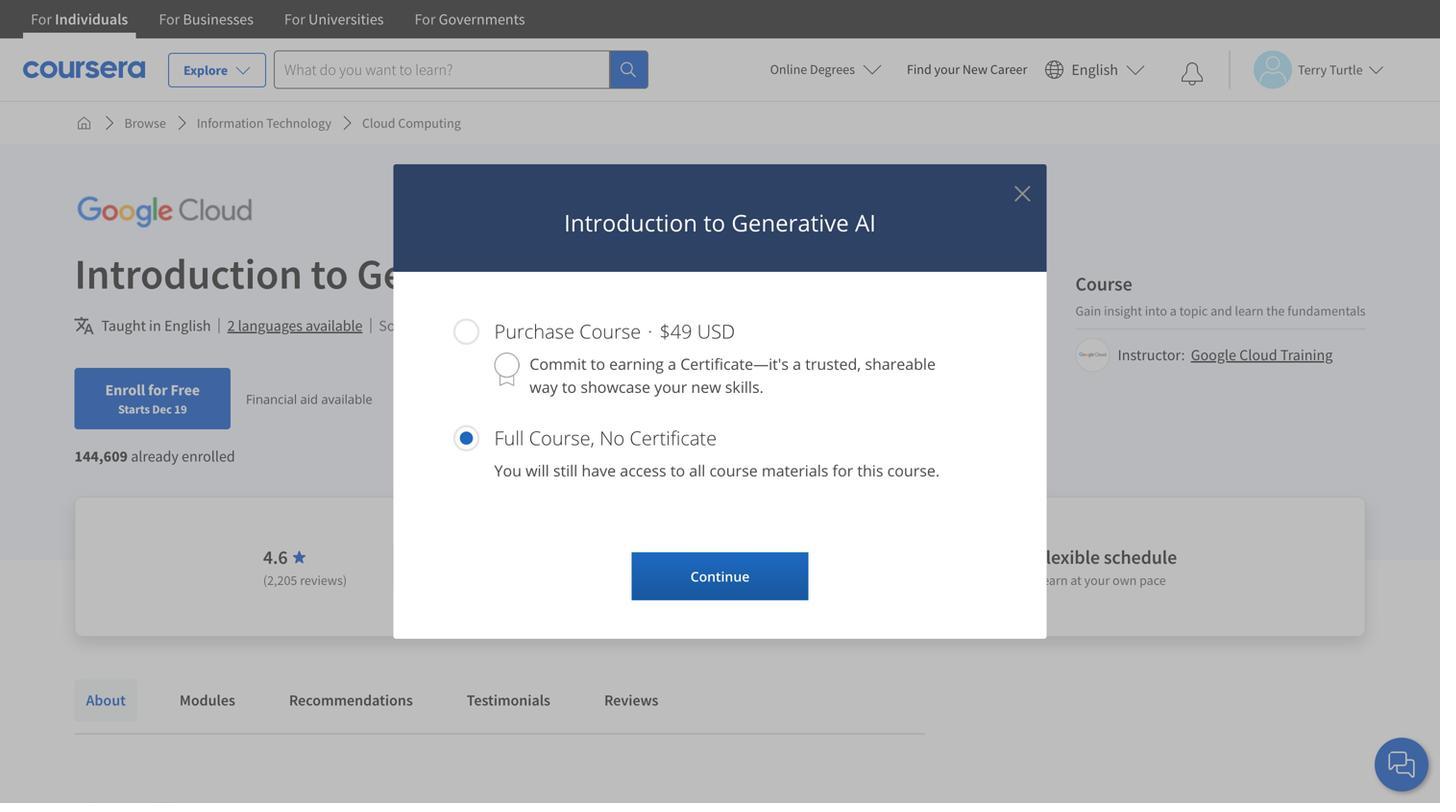 Task type: vqa. For each thing, say whether or not it's contained in the screenshot.
Edit personal details. icon at the top
no



Task type: describe. For each thing, give the bounding box(es) containing it.
career
[[990, 61, 1027, 78]]

own
[[1112, 572, 1137, 589]]

be
[[527, 316, 543, 335]]

no inside 'full course, no certificate you will still have access to all course materials for this course.'
[[600, 425, 625, 451]]

new
[[962, 61, 988, 78]]

1 vertical spatial introduction to generative ai
[[74, 247, 597, 300]]

1 horizontal spatial ai
[[855, 207, 876, 238]]

trusted,
[[805, 354, 861, 374]]

your inside the 'commit to earning a certificate—it's a trusted, shareable way to showcase your new skills.'
[[654, 377, 687, 397]]

0 horizontal spatial introduction
[[74, 247, 302, 300]]

✕
[[1014, 177, 1031, 208]]

1 vertical spatial english
[[164, 316, 211, 335]]

to inside 'full course, no certificate you will still have access to all course materials for this course.'
[[670, 460, 685, 481]]

full
[[494, 425, 524, 451]]

for for businesses
[[159, 10, 180, 29]]

1 horizontal spatial a
[[793, 354, 801, 374]]

commit
[[530, 354, 587, 374]]

banner navigation
[[15, 0, 541, 53]]

for inside 'full course, no certificate you will still have access to all course materials for this course.'
[[832, 460, 853, 481]]

computing
[[398, 114, 461, 132]]

19
[[174, 402, 187, 417]]

translated
[[546, 316, 612, 335]]

experience
[[510, 572, 571, 589]]

1 vertical spatial course
[[579, 318, 641, 344]]

approx.
[[723, 555, 786, 579]]

for for governments
[[415, 10, 436, 29]]

1 vertical spatial no
[[440, 572, 456, 589]]

enroll
[[105, 380, 145, 400]]

some
[[379, 316, 416, 335]]

complete
[[867, 555, 943, 579]]

certificate
[[630, 425, 717, 451]]

reviews
[[604, 691, 659, 710]]

1 horizontal spatial cloud
[[1239, 345, 1277, 365]]

find your new career
[[907, 61, 1027, 78]]

google cloud training link
[[1191, 345, 1333, 365]]

course inside course gain insight into a topic and learn the fundamentals
[[1075, 272, 1132, 296]]

available for 2 languages available
[[305, 316, 362, 335]]

will
[[526, 460, 549, 481]]

purchase course · $49 usd
[[494, 318, 735, 344]]

2
[[227, 316, 235, 335]]

instructor: google cloud training
[[1118, 345, 1333, 365]]

google cloud image
[[74, 190, 255, 233]]

information technology link
[[189, 106, 339, 140]]

cloud computing
[[362, 114, 461, 132]]

for inside enroll for free starts dec 19
[[148, 380, 168, 400]]

(2,205
[[263, 572, 297, 589]]

universities
[[308, 10, 384, 29]]

skills.
[[725, 377, 764, 397]]

all
[[689, 460, 705, 481]]

continue button
[[632, 552, 808, 600]]

for for individuals
[[31, 10, 52, 29]]

for businesses
[[159, 10, 254, 29]]

4.6
[[263, 545, 288, 569]]

enroll for free starts dec 19
[[105, 380, 200, 417]]

english inside button
[[1071, 60, 1118, 79]]

recommendations
[[289, 691, 413, 710]]

modules link
[[168, 679, 247, 721]]

this
[[857, 460, 883, 481]]

continue
[[690, 567, 750, 586]]

course gain insight into a topic and learn the fundamentals
[[1075, 272, 1366, 319]]

commit to earning a certificate—it's a trusted, shareable way to showcase your new skills.
[[530, 354, 936, 397]]

home image
[[76, 115, 92, 131]]

for individuals
[[31, 10, 128, 29]]

recommendations link
[[278, 679, 424, 721]]

(2,205 reviews)
[[263, 572, 347, 589]]

0 horizontal spatial a
[[668, 354, 676, 374]]

dec
[[152, 402, 172, 417]]

content
[[419, 316, 468, 335]]

coursera image
[[23, 54, 145, 85]]

governments
[[439, 10, 525, 29]]

1 vertical spatial generative
[[357, 247, 553, 300]]

learn
[[1235, 302, 1264, 319]]

0 vertical spatial generative
[[731, 207, 849, 238]]

showcase
[[581, 377, 650, 397]]

course,
[[529, 425, 595, 451]]

flexible schedule learn at your own pace
[[1036, 545, 1177, 589]]

earning
[[609, 354, 664, 374]]

find
[[907, 61, 932, 78]]

some content may not be translated
[[379, 316, 612, 335]]

financial
[[246, 390, 297, 408]]

144,609 already enrolled
[[74, 447, 235, 466]]

✕ button
[[1014, 177, 1031, 208]]

0 horizontal spatial ai
[[561, 247, 597, 300]]

free
[[171, 380, 200, 400]]

individuals
[[55, 10, 128, 29]]

financial aid available
[[246, 390, 372, 408]]

fundamentals
[[1287, 302, 1366, 319]]

reviews)
[[300, 572, 347, 589]]

at
[[1070, 572, 1082, 589]]

purchase
[[494, 318, 574, 344]]

languages
[[238, 316, 303, 335]]

still
[[553, 460, 578, 481]]

reviews link
[[593, 679, 670, 721]]

a inside course gain insight into a topic and learn the fundamentals
[[1170, 302, 1177, 319]]

already
[[131, 447, 179, 466]]

enrolled
[[182, 447, 235, 466]]



Task type: locate. For each thing, give the bounding box(es) containing it.
course.
[[887, 460, 940, 481]]

for
[[31, 10, 52, 29], [159, 10, 180, 29], [284, 10, 305, 29], [415, 10, 436, 29]]

0 vertical spatial for
[[148, 380, 168, 400]]

introduction
[[564, 207, 697, 238], [74, 247, 302, 300]]

english
[[1071, 60, 1118, 79], [164, 316, 211, 335]]

topic
[[1179, 302, 1208, 319]]

0 horizontal spatial english
[[164, 316, 211, 335]]

new
[[691, 377, 721, 397]]

0 horizontal spatial your
[[654, 377, 687, 397]]

testimonials link
[[455, 679, 562, 721]]

necessary
[[574, 572, 630, 589]]

a down the $49 on the left top of page
[[668, 354, 676, 374]]

google cloud training image
[[1078, 341, 1107, 369]]

0 vertical spatial course
[[1075, 272, 1132, 296]]

0 horizontal spatial cloud
[[362, 114, 395, 132]]

available for financial aid available
[[321, 390, 372, 408]]

None search field
[[274, 50, 648, 89]]

taught
[[101, 316, 146, 335]]

pace
[[1139, 572, 1166, 589]]

no left previous
[[440, 572, 456, 589]]

your left new
[[654, 377, 687, 397]]

learn
[[1036, 572, 1068, 589]]

in
[[149, 316, 161, 335]]

available right aid at left
[[321, 390, 372, 408]]

for left governments
[[415, 10, 436, 29]]

your right at
[[1084, 572, 1110, 589]]

information technology
[[197, 114, 331, 132]]

0 vertical spatial cloud
[[362, 114, 395, 132]]

1 horizontal spatial generative
[[731, 207, 849, 238]]

1 vertical spatial cloud
[[1239, 345, 1277, 365]]

instructor:
[[1118, 345, 1185, 365]]

0 horizontal spatial for
[[148, 380, 168, 400]]

no previous experience necessary
[[440, 572, 630, 589]]

2 for from the left
[[159, 10, 180, 29]]

1 horizontal spatial introduction
[[564, 207, 697, 238]]

for universities
[[284, 10, 384, 29]]

0 vertical spatial your
[[934, 61, 960, 78]]

gain
[[1075, 302, 1101, 319]]

1 for from the left
[[31, 10, 52, 29]]

cloud right "google"
[[1239, 345, 1277, 365]]

1 vertical spatial available
[[321, 390, 372, 408]]

schedule
[[1104, 545, 1177, 569]]

available left some
[[305, 316, 362, 335]]

1 vertical spatial your
[[654, 377, 687, 397]]

show notifications image
[[1181, 62, 1204, 86]]

usd
[[697, 318, 735, 344]]

a right into
[[1170, 302, 1177, 319]]

course left ·
[[579, 318, 641, 344]]

way
[[530, 377, 558, 397]]

english button
[[1037, 38, 1153, 101]]

0 vertical spatial available
[[305, 316, 362, 335]]

3 for from the left
[[284, 10, 305, 29]]

access
[[620, 460, 666, 481]]

materials
[[762, 460, 828, 481]]

0 horizontal spatial generative
[[357, 247, 553, 300]]

your
[[934, 61, 960, 78], [654, 377, 687, 397], [1084, 572, 1110, 589]]

financial aid available button
[[246, 390, 372, 408]]

144,609
[[74, 447, 128, 466]]

may
[[471, 316, 499, 335]]

1 vertical spatial ai
[[561, 247, 597, 300]]

testimonials
[[467, 691, 550, 710]]

1 horizontal spatial english
[[1071, 60, 1118, 79]]

and
[[1211, 302, 1232, 319]]

2 vertical spatial your
[[1084, 572, 1110, 589]]

0 vertical spatial introduction
[[564, 207, 697, 238]]

a left trusted,
[[793, 354, 801, 374]]

cloud
[[362, 114, 395, 132], [1239, 345, 1277, 365]]

1 horizontal spatial no
[[600, 425, 625, 451]]

into
[[1145, 302, 1167, 319]]

introduction to generative ai
[[564, 207, 876, 238], [74, 247, 597, 300]]

1 horizontal spatial for
[[832, 460, 853, 481]]

1
[[790, 555, 800, 579]]

0 horizontal spatial course
[[579, 318, 641, 344]]

for up the dec
[[148, 380, 168, 400]]

available inside 2 languages available button
[[305, 316, 362, 335]]

google
[[1191, 345, 1236, 365]]

for left universities
[[284, 10, 305, 29]]

not
[[502, 316, 524, 335]]

full course, no certificate you will still have access to all course materials for this course.
[[494, 425, 940, 481]]

course up gain
[[1075, 272, 1132, 296]]

cloud left computing
[[362, 114, 395, 132]]

english right in
[[164, 316, 211, 335]]

0 vertical spatial introduction to generative ai
[[564, 207, 876, 238]]

0 horizontal spatial no
[[440, 572, 456, 589]]

1 horizontal spatial course
[[1075, 272, 1132, 296]]

hour
[[803, 555, 842, 579]]

for for universities
[[284, 10, 305, 29]]

1 vertical spatial introduction
[[74, 247, 302, 300]]

available
[[305, 316, 362, 335], [321, 390, 372, 408]]

ai
[[855, 207, 876, 238], [561, 247, 597, 300]]

chat with us image
[[1386, 749, 1417, 780]]

cloud computing link
[[355, 106, 469, 140]]

certificate—it's
[[680, 354, 789, 374]]

no up "have"
[[600, 425, 625, 451]]

browse link
[[117, 106, 174, 140]]

for left businesses
[[159, 10, 180, 29]]

0 vertical spatial no
[[600, 425, 625, 451]]

previous
[[459, 572, 507, 589]]

course
[[709, 460, 758, 481]]

english right the career
[[1071, 60, 1118, 79]]

approx. 1 hour to complete
[[723, 555, 943, 579]]

2 horizontal spatial a
[[1170, 302, 1177, 319]]

4 for from the left
[[415, 10, 436, 29]]

$49
[[659, 318, 692, 344]]

for governments
[[415, 10, 525, 29]]

2 horizontal spatial your
[[1084, 572, 1110, 589]]

aid
[[300, 390, 318, 408]]

1 horizontal spatial your
[[934, 61, 960, 78]]

0 vertical spatial ai
[[855, 207, 876, 238]]

about link
[[74, 679, 137, 721]]

generative
[[731, 207, 849, 238], [357, 247, 553, 300]]

modules
[[180, 691, 235, 710]]

browse
[[124, 114, 166, 132]]

have
[[582, 460, 616, 481]]

flexible
[[1036, 545, 1100, 569]]

find your new career link
[[897, 58, 1037, 82]]

you
[[494, 460, 522, 481]]

insight
[[1104, 302, 1142, 319]]

0 vertical spatial english
[[1071, 60, 1118, 79]]

your right find on the top right of page
[[934, 61, 960, 78]]

for left the this
[[832, 460, 853, 481]]

your inside flexible schedule learn at your own pace
[[1084, 572, 1110, 589]]

2 languages available button
[[227, 314, 362, 337]]

for left individuals
[[31, 10, 52, 29]]

1 vertical spatial for
[[832, 460, 853, 481]]

no
[[600, 425, 625, 451], [440, 572, 456, 589]]

course
[[1075, 272, 1132, 296], [579, 318, 641, 344]]



